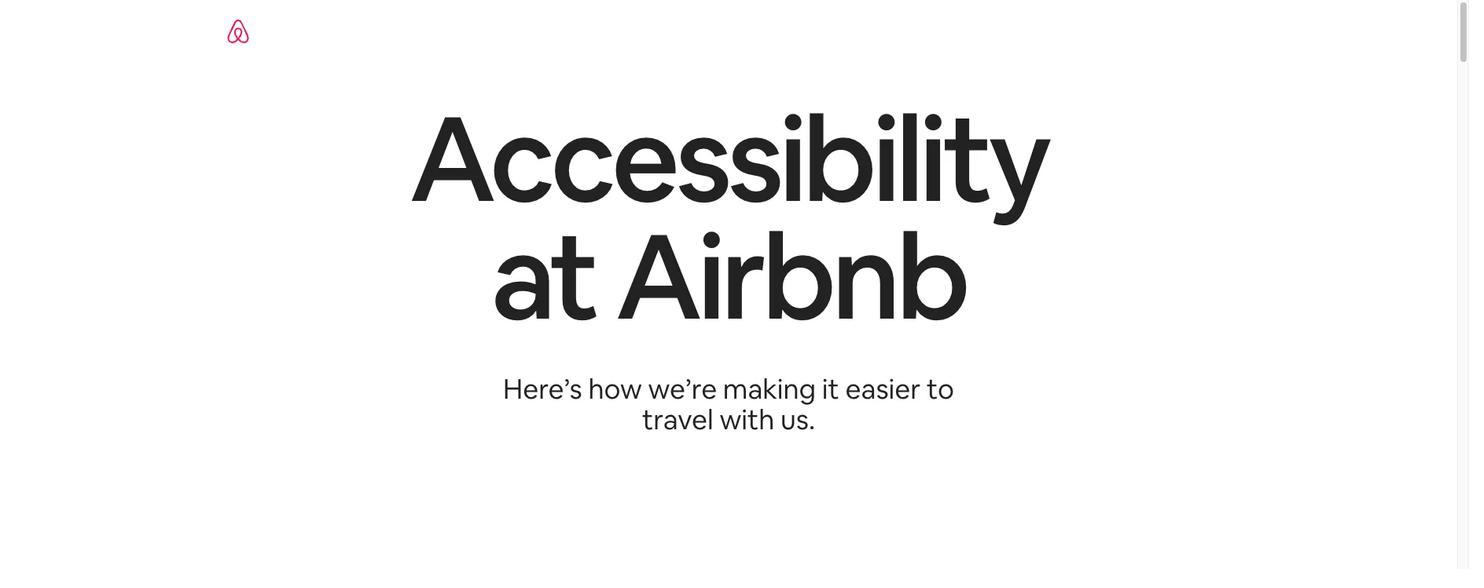Task type: vqa. For each thing, say whether or not it's contained in the screenshot.
in
no



Task type: locate. For each thing, give the bounding box(es) containing it.
here's
[[503, 372, 582, 407]]

with
[[720, 402, 775, 438]]

it
[[822, 372, 839, 407]]

making
[[723, 372, 816, 407]]

at
[[491, 200, 595, 354]]

accessibility
[[409, 83, 1048, 236]]

to
[[927, 372, 954, 407]]

we're
[[648, 372, 717, 407]]

how
[[588, 372, 642, 407]]

accessibility at airbnb
[[409, 83, 1048, 354]]



Task type: describe. For each thing, give the bounding box(es) containing it.
travel
[[642, 402, 714, 438]]

airbnb homepage image
[[226, 19, 251, 44]]

airbnb
[[616, 200, 966, 354]]

here's how we're making it easier to travel with us.
[[503, 372, 954, 438]]

easier
[[845, 372, 921, 407]]

us.
[[781, 402, 815, 438]]



